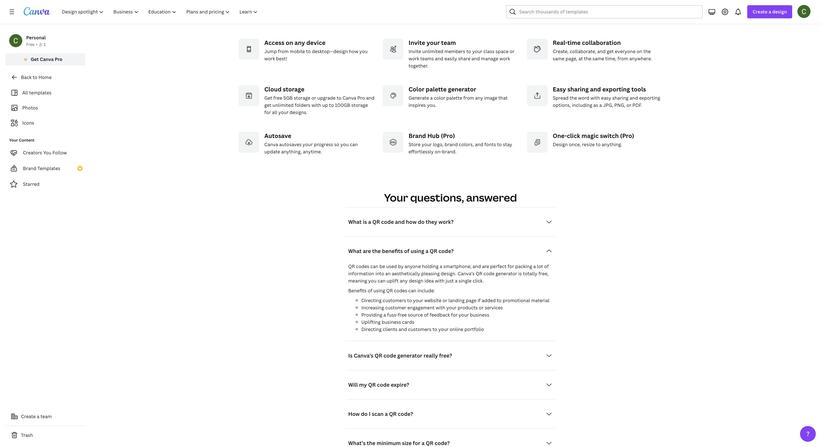 Task type: vqa. For each thing, say whether or not it's contained in the screenshot.


Task type: locate. For each thing, give the bounding box(es) containing it.
qr inside the what are the benefits of using a qr code? 'dropdown button'
[[430, 247, 437, 255]]

canva's inside dropdown button
[[354, 352, 373, 359]]

feedback inside revise with ease. get your teammates' and clients' feedback directly on your design.
[[570, 1, 590, 7]]

2 vertical spatial generator
[[397, 352, 422, 359]]

any up mobile
[[295, 39, 305, 47]]

free?
[[439, 352, 452, 359]]

by
[[398, 263, 404, 269]]

0 vertical spatial on
[[609, 1, 615, 7]]

1 horizontal spatial feedback
[[570, 1, 590, 7]]

members
[[444, 48, 465, 54]]

0 vertical spatial code?
[[439, 247, 454, 255]]

directing
[[361, 297, 382, 304], [361, 326, 382, 332]]

free inside 'directing customers to your website or landing page if added to promotional material increasing customer engagement with your products or services providing a fuss-free source of feedback for your business uplifting business cards directing clients and customers to your online portfolio'
[[398, 312, 407, 318]]

pro
[[55, 56, 62, 62], [357, 95, 365, 101]]

pro up back to home link
[[55, 56, 62, 62]]

what is a qr code and how do they work?
[[348, 218, 454, 226]]

0 horizontal spatial same
[[553, 55, 565, 62]]

2 what from the top
[[348, 247, 362, 255]]

and up what are the benefits of using a qr code?
[[395, 218, 405, 226]]

your left content
[[9, 137, 18, 143]]

to up 100gb
[[337, 95, 341, 101]]

using down into
[[373, 287, 385, 294]]

access
[[264, 39, 284, 47]]

for up online
[[451, 312, 458, 318]]

free up cards
[[398, 312, 407, 318]]

can left include:
[[408, 287, 416, 294]]

canva inside button
[[40, 56, 54, 62]]

and inside "real-time collaboration create, collaborate, and get everyone on the same page, at the same time, from anywhere."
[[597, 48, 606, 54]]

information
[[348, 270, 374, 277]]

0 horizontal spatial you
[[340, 141, 349, 148]]

cloud storage image
[[238, 85, 259, 106]]

real-time collaboration create, collaborate, and get everyone on the same page, at the same time, from anywhere.
[[553, 39, 652, 62]]

0 vertical spatial customers
[[383, 297, 406, 304]]

anytime.
[[303, 148, 322, 155]]

0 horizontal spatial get
[[264, 102, 271, 108]]

2 invite from the top
[[409, 48, 421, 54]]

to inside access on any device jump from mobile to desktop—design how you work best!
[[306, 48, 311, 54]]

to
[[306, 48, 311, 54], [466, 48, 471, 54], [33, 74, 37, 80], [337, 95, 341, 101], [329, 102, 334, 108], [497, 141, 502, 148], [596, 141, 601, 148], [407, 297, 412, 304], [497, 297, 502, 304], [433, 326, 437, 332]]

canva down '1'
[[40, 56, 54, 62]]

0 vertical spatial unlimited
[[422, 48, 443, 54]]

are inside qr codes can be used by anyone holding a smartphone, and are perfect for packing a lot of information into an aesthetically pleasing design. canva's qr code generator is totally free, meaning you can uplift any design idea with just a single click.
[[482, 263, 489, 269]]

you inside 'autosave canva autosaves your progress so you can update anything, anytime.'
[[340, 141, 349, 148]]

any left image
[[475, 95, 483, 101]]

1 vertical spatial generator
[[496, 270, 517, 277]]

2 vertical spatial code?
[[435, 440, 450, 447]]

1 horizontal spatial is
[[518, 270, 522, 277]]

or inside easy sharing and exporting tools spread the word with easy sharing and exporting options, including as a jpg, png, or pdf.
[[627, 102, 631, 108]]

follow
[[52, 149, 67, 156]]

1 horizontal spatial canva
[[264, 141, 278, 148]]

1 horizontal spatial same
[[593, 55, 604, 62]]

1 horizontal spatial on
[[609, 1, 615, 7]]

0 horizontal spatial free
[[273, 95, 282, 101]]

create for create a team
[[21, 413, 36, 420]]

code? down how do i scan a qr code? dropdown button
[[435, 440, 450, 447]]

get up directly
[[591, 0, 599, 0]]

and left easily
[[435, 55, 443, 62]]

1 horizontal spatial any
[[400, 278, 408, 284]]

get down cloud
[[264, 95, 272, 101]]

None search field
[[506, 5, 703, 18]]

get inside button
[[31, 56, 39, 62]]

qr inside how do i scan a qr code? dropdown button
[[389, 410, 397, 418]]

team up members
[[441, 39, 456, 47]]

they
[[426, 218, 437, 226]]

1 vertical spatial what
[[348, 247, 362, 255]]

pdf.
[[632, 102, 642, 108]]

for right size on the bottom of page
[[413, 440, 420, 447]]

can right so
[[350, 141, 358, 148]]

generator left really
[[397, 352, 422, 359]]

unlimited
[[422, 48, 443, 54], [272, 102, 294, 108]]

0 vertical spatial generator
[[448, 85, 476, 93]]

do
[[418, 218, 425, 226], [361, 410, 368, 418]]

get up time,
[[607, 48, 614, 54]]

0 vertical spatial using
[[411, 247, 424, 255]]

storage right 100gb
[[351, 102, 368, 108]]

color
[[434, 95, 445, 101]]

customers up customer
[[383, 297, 406, 304]]

0 vertical spatial how
[[349, 48, 358, 54]]

brand for hub
[[409, 132, 426, 140]]

a inside color palette generator generate a color palette from any image that inspires you.
[[430, 95, 433, 101]]

0 horizontal spatial sharing
[[567, 85, 589, 93]]

are
[[363, 247, 371, 255], [482, 263, 489, 269]]

0 horizontal spatial using
[[373, 287, 385, 294]]

questions,
[[410, 190, 464, 205]]

unlimited inside invite your team invite unlimited members to your class space or work teams and easily share and manage work together.
[[422, 48, 443, 54]]

for left 'all'
[[264, 109, 271, 115]]

1 vertical spatial get
[[31, 56, 39, 62]]

2 horizontal spatial you
[[368, 278, 376, 284]]

work down jump
[[264, 55, 275, 62]]

and down collaboration
[[597, 48, 606, 54]]

fonts
[[484, 141, 496, 148]]

0 vertical spatial get
[[591, 0, 599, 0]]

1 vertical spatial on
[[286, 39, 293, 47]]

and right share
[[472, 55, 480, 62]]

with up as
[[591, 95, 600, 101]]

canva
[[40, 56, 54, 62], [343, 95, 356, 101], [264, 141, 278, 148]]

same left time,
[[593, 55, 604, 62]]

do left i
[[361, 410, 368, 418]]

customers down cards
[[408, 326, 431, 332]]

1 vertical spatial directing
[[361, 326, 382, 332]]

2 horizontal spatial on
[[637, 48, 642, 54]]

what are the benefits of using a qr code? button
[[346, 245, 555, 258]]

1 horizontal spatial how
[[406, 218, 417, 226]]

0 horizontal spatial any
[[295, 39, 305, 47]]

anywhere.
[[629, 55, 652, 62]]

a inside easy sharing and exporting tools spread the word with easy sharing and exporting options, including as a jpg, png, or pdf.
[[599, 102, 602, 108]]

design down 'aesthetically'
[[409, 278, 423, 284]]

with down website
[[436, 305, 445, 311]]

on inside revise with ease. get your teammates' and clients' feedback directly on your design.
[[609, 1, 615, 7]]

feedback
[[570, 1, 590, 7], [430, 312, 450, 318]]

0 horizontal spatial unlimited
[[272, 102, 294, 108]]

1 vertical spatial sharing
[[612, 95, 629, 101]]

from left image
[[463, 95, 474, 101]]

1 horizontal spatial work
[[409, 55, 419, 62]]

0 horizontal spatial from
[[278, 48, 289, 54]]

and right teammates'
[[639, 0, 647, 0]]

canva inside cloud storage get free 5gb storage or upgrade to canva pro and get unlimited folders with up to 100gb storage for all your designs.
[[343, 95, 356, 101]]

0 vertical spatial codes
[[356, 263, 369, 269]]

real-
[[553, 39, 567, 47]]

back to home link
[[5, 71, 85, 84]]

create inside dropdown button
[[753, 9, 768, 15]]

work
[[264, 55, 275, 62], [409, 55, 419, 62], [499, 55, 510, 62]]

(pro) up brand at right top
[[441, 132, 455, 140]]

2 vertical spatial from
[[463, 95, 474, 101]]

canva's inside qr codes can be used by anyone holding a smartphone, and are perfect for packing a lot of information into an aesthetically pleasing design. canva's qr code generator is totally free, meaning you can uplift any design idea with just a single click.
[[458, 270, 475, 277]]

storage up folders
[[294, 95, 310, 101]]

to right 'resize'
[[596, 141, 601, 148]]

0 horizontal spatial your
[[9, 137, 18, 143]]

minimum
[[377, 440, 401, 447]]

hub
[[427, 132, 440, 140]]

2 same from the left
[[593, 55, 604, 62]]

on inside access on any device jump from mobile to desktop—design how you work best!
[[286, 39, 293, 47]]

to right mobile
[[306, 48, 311, 54]]

lot
[[537, 263, 543, 269]]

code
[[381, 218, 394, 226], [484, 270, 494, 277], [384, 352, 396, 359], [377, 381, 390, 388]]

fuss-
[[387, 312, 398, 318]]

code? up smartphone,
[[439, 247, 454, 255]]

to left stay
[[497, 141, 502, 148]]

0 horizontal spatial business
[[382, 319, 401, 325]]

business down "products" at bottom right
[[470, 312, 489, 318]]

feedback down website
[[430, 312, 450, 318]]

brand up starred
[[23, 165, 36, 171]]

0 horizontal spatial are
[[363, 247, 371, 255]]

share
[[458, 55, 470, 62]]

design inside dropdown button
[[772, 9, 787, 15]]

canva for get
[[40, 56, 54, 62]]

for
[[264, 109, 271, 115], [508, 263, 514, 269], [451, 312, 458, 318], [413, 440, 420, 447]]

2 horizontal spatial from
[[618, 55, 628, 62]]

code inside dropdown button
[[381, 218, 394, 226]]

1 vertical spatial design
[[409, 278, 423, 284]]

0 vertical spatial canva's
[[458, 270, 475, 277]]

1 horizontal spatial canva's
[[458, 270, 475, 277]]

photos
[[22, 105, 38, 111]]

1 (pro) from the left
[[441, 132, 455, 140]]

and inside brand hub (pro) store your logo, brand colors, and fonts to stay effortlessly on-brand.
[[475, 141, 483, 148]]

is canva's qr code generator really free?
[[348, 352, 452, 359]]

0 horizontal spatial exporting
[[602, 85, 630, 93]]

your right 'all'
[[278, 109, 288, 115]]

one-click magic switch (pro) image
[[527, 132, 548, 153]]

access on any device image
[[238, 39, 259, 60]]

1 vertical spatial free
[[398, 312, 407, 318]]

0 vertical spatial what
[[348, 218, 362, 226]]

providing
[[361, 312, 382, 318]]

store
[[409, 141, 421, 148]]

0 horizontal spatial (pro)
[[441, 132, 455, 140]]

2 vertical spatial storage
[[351, 102, 368, 108]]

0 vertical spatial design
[[772, 9, 787, 15]]

and left the fonts
[[475, 141, 483, 148]]

is inside qr codes can be used by anyone holding a smartphone, and are perfect for packing a lot of information into an aesthetically pleasing design. canva's qr code generator is totally free, meaning you can uplift any design idea with just a single click.
[[518, 270, 522, 277]]

0 vertical spatial pro
[[55, 56, 62, 62]]

0 vertical spatial any
[[295, 39, 305, 47]]

with inside cloud storage get free 5gb storage or upgrade to canva pro and get unlimited folders with up to 100gb storage for all your designs.
[[312, 102, 321, 108]]

with left just
[[435, 278, 445, 284]]

0 horizontal spatial work
[[264, 55, 275, 62]]

desktop—design
[[312, 48, 348, 54]]

design
[[553, 141, 568, 148]]

business down fuss-
[[382, 319, 401, 325]]

2 work from the left
[[409, 55, 419, 62]]

your down teammates'
[[616, 1, 626, 7]]

brand up store
[[409, 132, 426, 140]]

get canva pro
[[31, 56, 62, 62]]

you
[[359, 48, 368, 54], [340, 141, 349, 148], [368, 278, 376, 284]]

creators you follow
[[23, 149, 67, 156]]

on up mobile
[[286, 39, 293, 47]]

5gb
[[283, 95, 293, 101]]

what inside dropdown button
[[348, 218, 362, 226]]

what's the minimum size for a qr code?
[[348, 440, 450, 447]]

free
[[26, 42, 34, 47]]

are inside 'dropdown button'
[[363, 247, 371, 255]]

1 horizontal spatial your
[[384, 190, 408, 205]]

photos link
[[9, 102, 81, 114]]

codes down uplift
[[394, 287, 407, 294]]

design.
[[627, 1, 643, 7], [441, 270, 457, 277]]

1 horizontal spatial customers
[[408, 326, 431, 332]]

you right so
[[340, 141, 349, 148]]

0 vertical spatial design.
[[627, 1, 643, 7]]

together.
[[409, 63, 428, 69]]

palette right color
[[446, 95, 462, 101]]

1 vertical spatial you
[[340, 141, 349, 148]]

create a team button
[[5, 410, 85, 423]]

1 vertical spatial using
[[373, 287, 385, 294]]

design. inside qr codes can be used by anyone holding a smartphone, and are perfect for packing a lot of information into an aesthetically pleasing design. canva's qr code generator is totally free, meaning you can uplift any design idea with just a single click.
[[441, 270, 457, 277]]

get down cloud
[[264, 102, 271, 108]]

using up anyone
[[411, 247, 424, 255]]

and up click.
[[473, 263, 481, 269]]

1 horizontal spatial business
[[470, 312, 489, 318]]

invite your team invite unlimited members to your class space or work teams and easily share and manage work together.
[[409, 39, 514, 69]]

generate
[[409, 95, 429, 101]]

stay
[[503, 141, 512, 148]]

time,
[[605, 55, 616, 62]]

what
[[348, 218, 362, 226], [348, 247, 362, 255]]

from inside color palette generator generate a color palette from any image that inspires you.
[[463, 95, 474, 101]]

is
[[363, 218, 367, 226], [518, 270, 522, 277]]

2 horizontal spatial generator
[[496, 270, 517, 277]]

code up benefits
[[381, 218, 394, 226]]

your for your content
[[9, 137, 18, 143]]

exporting up the easy
[[602, 85, 630, 93]]

0 horizontal spatial feedback
[[430, 312, 450, 318]]

get canva pro button
[[5, 53, 85, 66]]

products
[[458, 305, 478, 311]]

promotional
[[503, 297, 530, 304]]

canva's right is
[[354, 352, 373, 359]]

1 horizontal spatial design
[[772, 9, 787, 15]]

for inside qr codes can be used by anyone holding a smartphone, and are perfect for packing a lot of information into an aesthetically pleasing design. canva's qr code generator is totally free, meaning you can uplift any design idea with just a single click.
[[508, 263, 514, 269]]

team for a
[[40, 413, 52, 420]]

1 what from the top
[[348, 218, 362, 226]]

team inside invite your team invite unlimited members to your class space or work teams and easily share and manage work together.
[[441, 39, 456, 47]]

1 vertical spatial your
[[384, 190, 408, 205]]

0 vertical spatial is
[[363, 218, 367, 226]]

exporting
[[602, 85, 630, 93], [639, 95, 660, 101]]

with inside revise with ease. get your teammates' and clients' feedback directly on your design.
[[568, 0, 578, 0]]

2 vertical spatial get
[[264, 95, 272, 101]]

work up together.
[[409, 55, 419, 62]]

holding
[[422, 263, 439, 269]]

unlimited inside cloud storage get free 5gb storage or upgrade to canva pro and get unlimited folders with up to 100gb storage for all your designs.
[[272, 102, 294, 108]]

1 vertical spatial pro
[[357, 95, 365, 101]]

0 horizontal spatial how
[[349, 48, 358, 54]]

generator down share
[[448, 85, 476, 93]]

0 horizontal spatial team
[[40, 413, 52, 420]]

brand for templates
[[23, 165, 36, 171]]

1 vertical spatial canva
[[343, 95, 356, 101]]

a inside 'directing customers to your website or landing page if added to promotional material increasing customer engagement with your products or services providing a fuss-free source of feedback for your business uplifting business cards directing clients and customers to your online portfolio'
[[383, 312, 386, 318]]

easy sharing and exporting tools image
[[527, 85, 548, 106]]

1 vertical spatial code?
[[398, 410, 413, 418]]

any inside color palette generator generate a color palette from any image that inspires you.
[[475, 95, 483, 101]]

codes up "information" on the left bottom
[[356, 263, 369, 269]]

are up "information" on the left bottom
[[363, 247, 371, 255]]

0 horizontal spatial pro
[[55, 56, 62, 62]]

0 vertical spatial are
[[363, 247, 371, 255]]

1 same from the left
[[553, 55, 565, 62]]

1 horizontal spatial free
[[398, 312, 407, 318]]

canva inside 'autosave canva autosaves your progress so you can update anything, anytime.'
[[264, 141, 278, 148]]

0 horizontal spatial get
[[31, 56, 39, 62]]

1 vertical spatial are
[[482, 263, 489, 269]]

any inside access on any device jump from mobile to desktop—design how you work best!
[[295, 39, 305, 47]]

0 horizontal spatial on
[[286, 39, 293, 47]]

update
[[264, 148, 280, 155]]

is inside what is a qr code and how do they work? dropdown button
[[363, 218, 367, 226]]

1 vertical spatial codes
[[394, 287, 407, 294]]

your content
[[9, 137, 35, 143]]

0 vertical spatial create
[[753, 9, 768, 15]]

the right the what's
[[367, 440, 375, 447]]

1 horizontal spatial using
[[411, 247, 424, 255]]

the inside easy sharing and exporting tools spread the word with easy sharing and exporting options, including as a jpg, png, or pdf.
[[570, 95, 577, 101]]

team for your
[[441, 39, 456, 47]]

your for your questions, answered
[[384, 190, 408, 205]]

or left pdf.
[[627, 102, 631, 108]]

a inside button
[[37, 413, 39, 420]]

unlimited down 5gb
[[272, 102, 294, 108]]

0 horizontal spatial create
[[21, 413, 36, 420]]

design. up just
[[441, 270, 457, 277]]

your up anytime.
[[303, 141, 313, 148]]

access on any device jump from mobile to desktop—design how you work best!
[[264, 39, 368, 62]]

mobile
[[290, 48, 305, 54]]

with
[[568, 0, 578, 0], [591, 95, 600, 101], [312, 102, 321, 108], [435, 278, 445, 284], [436, 305, 445, 311]]

1 vertical spatial exporting
[[639, 95, 660, 101]]

0 horizontal spatial brand
[[23, 165, 36, 171]]

0 vertical spatial palette
[[426, 85, 447, 93]]

get down "•"
[[31, 56, 39, 62]]

of inside qr codes can be used by anyone holding a smartphone, and are perfect for packing a lot of information into an aesthetically pleasing design. canva's qr code generator is totally free, meaning you can uplift any design idea with just a single click.
[[544, 263, 549, 269]]

do left they on the right of the page
[[418, 218, 425, 226]]

•
[[36, 42, 37, 47]]

0 horizontal spatial is
[[363, 218, 367, 226]]

to up engagement
[[407, 297, 412, 304]]

storage up 5gb
[[283, 85, 304, 93]]

2 (pro) from the left
[[620, 132, 634, 140]]

brand inside brand hub (pro) store your logo, brand colors, and fonts to stay effortlessly on-brand.
[[409, 132, 426, 140]]

1 vertical spatial create
[[21, 413, 36, 420]]

qr
[[372, 218, 380, 226], [430, 247, 437, 255], [348, 263, 355, 269], [476, 270, 482, 277], [386, 287, 393, 294], [375, 352, 382, 359], [368, 381, 376, 388], [389, 410, 397, 418], [426, 440, 433, 447]]

0 vertical spatial free
[[273, 95, 282, 101]]

to inside brand hub (pro) store your logo, brand colors, and fonts to stay effortlessly on-brand.
[[497, 141, 502, 148]]

2 vertical spatial on
[[637, 48, 642, 54]]

time
[[567, 39, 581, 47]]

with left 'ease.'
[[568, 0, 578, 0]]

directing down uplifting
[[361, 326, 382, 332]]

on
[[609, 1, 615, 7], [286, 39, 293, 47], [637, 48, 642, 54]]

generator down perfect
[[496, 270, 517, 277]]

design. down teammates'
[[627, 1, 643, 7]]

0 horizontal spatial customers
[[383, 297, 406, 304]]

design left christina overa image
[[772, 9, 787, 15]]

team
[[441, 39, 456, 47], [40, 413, 52, 420]]

team inside create a team button
[[40, 413, 52, 420]]

code inside qr codes can be used by anyone holding a smartphone, and are perfect for packing a lot of information into an aesthetically pleasing design. canva's qr code generator is totally free, meaning you can uplift any design idea with just a single click.
[[484, 270, 494, 277]]

qr inside what is a qr code and how do they work? dropdown button
[[372, 218, 380, 226]]

all
[[272, 109, 277, 115]]

switch
[[600, 132, 619, 140]]

work inside access on any device jump from mobile to desktop—design how you work best!
[[264, 55, 275, 62]]

to inside one-click magic switch (pro) design once, resize to anything.
[[596, 141, 601, 148]]

create inside button
[[21, 413, 36, 420]]

do inside dropdown button
[[361, 410, 368, 418]]

single
[[459, 278, 472, 284]]

1 horizontal spatial from
[[463, 95, 474, 101]]

free,
[[539, 270, 549, 277]]

and down cards
[[399, 326, 407, 332]]

your up effortlessly
[[422, 141, 432, 148]]

code left expire?
[[377, 381, 390, 388]]

unlimited up teams
[[422, 48, 443, 54]]

and inside 'directing customers to your website or landing page if added to promotional material increasing customer engagement with your products or services providing a fuss-free source of feedback for your business uplifting business cards directing clients and customers to your online portfolio'
[[399, 326, 407, 332]]

on right directly
[[609, 1, 615, 7]]

get
[[591, 0, 599, 0], [31, 56, 39, 62], [264, 95, 272, 101]]

exporting down tools
[[639, 95, 660, 101]]

0 vertical spatial get
[[607, 48, 614, 54]]

get inside cloud storage get free 5gb storage or upgrade to canva pro and get unlimited folders with up to 100gb storage for all your designs.
[[264, 102, 271, 108]]

you left invite your team image
[[359, 48, 368, 54]]

1 horizontal spatial get
[[607, 48, 614, 54]]

cloud
[[264, 85, 281, 93]]

1 vertical spatial do
[[361, 410, 368, 418]]

sharing up word
[[567, 85, 589, 93]]

directing up increasing at the left of page
[[361, 297, 382, 304]]

1 horizontal spatial pro
[[357, 95, 365, 101]]

1 vertical spatial get
[[264, 102, 271, 108]]

2 vertical spatial any
[[400, 278, 408, 284]]

engagement
[[407, 305, 435, 311]]

to up share
[[466, 48, 471, 54]]

1 horizontal spatial get
[[264, 95, 272, 101]]

Search search field
[[519, 6, 699, 18]]

work down space
[[499, 55, 510, 62]]

1 work from the left
[[264, 55, 275, 62]]

feedback inside 'directing customers to your website or landing page if added to promotional material increasing customer engagement with your products or services providing a fuss-free source of feedback for your business uplifting business cards directing clients and customers to your online portfolio'
[[430, 312, 450, 318]]

1 vertical spatial business
[[382, 319, 401, 325]]

what inside 'dropdown button'
[[348, 247, 362, 255]]

or right space
[[510, 48, 514, 54]]



Task type: describe. For each thing, give the bounding box(es) containing it.
totally
[[523, 270, 537, 277]]

code down clients
[[384, 352, 396, 359]]

smartphone,
[[443, 263, 471, 269]]

code? inside dropdown button
[[398, 410, 413, 418]]

online
[[450, 326, 463, 332]]

pro inside button
[[55, 56, 62, 62]]

your down landing
[[446, 305, 457, 311]]

brand hub (pro) image
[[382, 132, 403, 153]]

can inside 'autosave canva autosaves your progress so you can update anything, anytime.'
[[350, 141, 358, 148]]

and up as
[[590, 85, 601, 93]]

i
[[369, 410, 371, 418]]

qr inside 'is canva's qr code generator really free?' dropdown button
[[375, 352, 382, 359]]

what for what are the benefits of using a qr code?
[[348, 247, 362, 255]]

to left online
[[433, 326, 437, 332]]

and inside qr codes can be used by anyone holding a smartphone, and are perfect for packing a lot of information into an aesthetically pleasing design. canva's qr code generator is totally free, meaning you can uplift any design idea with just a single click.
[[473, 263, 481, 269]]

colors,
[[459, 141, 474, 148]]

from inside "real-time collaboration create, collaborate, and get everyone on the same page, at the same time, from anywhere."
[[618, 55, 628, 62]]

for inside cloud storage get free 5gb storage or upgrade to canva pro and get unlimited folders with up to 100gb storage for all your designs.
[[264, 109, 271, 115]]

what's the minimum size for a qr code? button
[[346, 437, 555, 447]]

inspires
[[409, 102, 426, 108]]

a inside 'dropdown button'
[[426, 247, 428, 255]]

scan
[[372, 410, 384, 418]]

real-time collaboration image
[[527, 39, 548, 60]]

click
[[567, 132, 580, 140]]

website
[[424, 297, 441, 304]]

aesthetically
[[392, 270, 420, 277]]

with inside easy sharing and exporting tools spread the word with easy sharing and exporting options, including as a jpg, png, or pdf.
[[591, 95, 600, 101]]

or down the if
[[479, 305, 484, 311]]

one-click magic switch (pro) design once, resize to anything.
[[553, 132, 634, 148]]

all templates
[[22, 89, 51, 96]]

your up teams
[[427, 39, 440, 47]]

get inside cloud storage get free 5gb storage or upgrade to canva pro and get unlimited folders with up to 100gb storage for all your designs.
[[264, 95, 272, 101]]

page
[[466, 297, 477, 304]]

collaborate,
[[570, 48, 596, 54]]

content
[[19, 137, 35, 143]]

the inside 'what's the minimum size for a qr code?' dropdown button
[[367, 440, 375, 447]]

an
[[385, 270, 391, 277]]

anything.
[[602, 141, 622, 148]]

or left landing
[[443, 297, 447, 304]]

your down "products" at bottom right
[[459, 312, 469, 318]]

to right back
[[33, 74, 37, 80]]

jpg,
[[603, 102, 613, 108]]

generator inside qr codes can be used by anyone holding a smartphone, and are perfect for packing a lot of information into an aesthetically pleasing design. canva's qr code generator is totally free, meaning you can uplift any design idea with just a single click.
[[496, 270, 517, 277]]

spread
[[553, 95, 569, 101]]

to inside invite your team invite unlimited members to your class space or work teams and easily share and manage work together.
[[466, 48, 471, 54]]

generator inside color palette generator generate a color palette from any image that inspires you.
[[448, 85, 476, 93]]

and up pdf.
[[630, 95, 638, 101]]

do inside dropdown button
[[418, 218, 425, 226]]

1 horizontal spatial exporting
[[639, 95, 660, 101]]

using inside 'dropdown button'
[[411, 247, 424, 255]]

to up services
[[497, 297, 502, 304]]

anything,
[[281, 148, 302, 155]]

and inside revise with ease. get your teammates' and clients' feedback directly on your design.
[[639, 0, 647, 0]]

cloud storage get free 5gb storage or upgrade to canva pro and get unlimited folders with up to 100gb storage for all your designs.
[[264, 85, 374, 115]]

include:
[[417, 287, 435, 294]]

just
[[446, 278, 454, 284]]

free inside cloud storage get free 5gb storage or upgrade to canva pro and get unlimited folders with up to 100gb storage for all your designs.
[[273, 95, 282, 101]]

autosave image
[[238, 132, 259, 153]]

teammates'
[[612, 0, 638, 0]]

your left online
[[438, 326, 449, 332]]

brand hub (pro) store your logo, brand colors, and fonts to stay effortlessly on-brand.
[[409, 132, 512, 155]]

your up directly
[[600, 0, 611, 0]]

generator inside dropdown button
[[397, 352, 422, 359]]

qr inside 'what's the minimum size for a qr code?' dropdown button
[[426, 440, 433, 447]]

color
[[409, 85, 424, 93]]

cards
[[402, 319, 414, 325]]

at
[[579, 55, 583, 62]]

1 horizontal spatial sharing
[[612, 95, 629, 101]]

work for access
[[264, 55, 275, 62]]

or inside invite your team invite unlimited members to your class space or work teams and easily share and manage work together.
[[510, 48, 514, 54]]

can left be
[[370, 263, 378, 269]]

collaboration
[[582, 39, 621, 47]]

the up anywhere.
[[643, 48, 651, 54]]

work?
[[439, 218, 454, 226]]

logo,
[[433, 141, 444, 148]]

brand templates link
[[5, 162, 85, 175]]

free •
[[26, 42, 37, 47]]

get inside "real-time collaboration create, collaborate, and get everyone on the same page, at the same time, from anywhere."
[[607, 48, 614, 54]]

code? inside dropdown button
[[435, 440, 450, 447]]

0 vertical spatial sharing
[[567, 85, 589, 93]]

(pro) inside brand hub (pro) store your logo, brand colors, and fonts to stay effortlessly on-brand.
[[441, 132, 455, 140]]

home
[[38, 74, 52, 80]]

canva for autosave
[[264, 141, 278, 148]]

design. inside revise with ease. get your teammates' and clients' feedback directly on your design.
[[627, 1, 643, 7]]

autosave canva autosaves your progress so you can update anything, anytime.
[[264, 132, 358, 155]]

for inside dropdown button
[[413, 440, 420, 447]]

progress
[[314, 141, 333, 148]]

color palette generator image
[[382, 85, 403, 106]]

and inside dropdown button
[[395, 218, 405, 226]]

magic
[[582, 132, 599, 140]]

pro inside cloud storage get free 5gb storage or upgrade to canva pro and get unlimited folders with up to 100gb storage for all your designs.
[[357, 95, 365, 101]]

will my qr code expire? button
[[346, 378, 555, 391]]

work for invite
[[409, 55, 419, 62]]

with inside 'directing customers to your website or landing page if added to promotional material increasing customer engagement with your products or services providing a fuss-free source of feedback for your business uplifting business cards directing clients and customers to your online portfolio'
[[436, 305, 445, 311]]

back
[[21, 74, 32, 80]]

can down into
[[378, 278, 386, 284]]

personal
[[26, 34, 46, 41]]

answered
[[466, 190, 517, 205]]

your inside cloud storage get free 5gb storage or upgrade to canva pro and get unlimited folders with up to 100gb storage for all your designs.
[[278, 109, 288, 115]]

image
[[484, 95, 497, 101]]

create,
[[553, 48, 569, 54]]

services
[[485, 305, 503, 311]]

1 invite from the top
[[409, 39, 425, 47]]

pleasing
[[421, 270, 440, 277]]

into
[[375, 270, 384, 277]]

effortlessly
[[409, 148, 434, 155]]

color palette generator generate a color palette from any image that inspires you.
[[409, 85, 508, 108]]

benefits
[[348, 287, 367, 294]]

starred
[[23, 181, 40, 187]]

invite your team image
[[382, 39, 403, 60]]

creators you follow link
[[5, 146, 85, 159]]

autosaves
[[279, 141, 302, 148]]

you.
[[427, 102, 436, 108]]

your inside brand hub (pro) store your logo, brand colors, and fonts to stay effortlessly on-brand.
[[422, 141, 432, 148]]

1 vertical spatial palette
[[446, 95, 462, 101]]

for inside 'directing customers to your website or landing page if added to promotional material increasing customer engagement with your products or services providing a fuss-free source of feedback for your business uplifting business cards directing clients and customers to your online portfolio'
[[451, 312, 458, 318]]

if
[[478, 297, 481, 304]]

trash
[[21, 432, 33, 438]]

qr inside will my qr code expire? dropdown button
[[368, 381, 376, 388]]

portfolio
[[464, 326, 484, 332]]

how inside dropdown button
[[406, 218, 417, 226]]

what are the benefits of using a qr code?
[[348, 247, 454, 255]]

expire?
[[391, 381, 409, 388]]

including
[[572, 102, 592, 108]]

on inside "real-time collaboration create, collaborate, and get everyone on the same page, at the same time, from anywhere."
[[637, 48, 642, 54]]

device
[[306, 39, 325, 47]]

what for what is a qr code and how do they work?
[[348, 218, 362, 226]]

clients
[[383, 326, 397, 332]]

of inside the what are the benefits of using a qr code? 'dropdown button'
[[404, 247, 409, 255]]

starred link
[[5, 178, 85, 191]]

uplifting
[[361, 319, 381, 325]]

the inside the what are the benefits of using a qr code? 'dropdown button'
[[372, 247, 381, 255]]

or inside cloud storage get free 5gb storage or upgrade to canva pro and get unlimited folders with up to 100gb storage for all your designs.
[[311, 95, 316, 101]]

uplift
[[387, 278, 399, 284]]

codes inside qr codes can be used by anyone holding a smartphone, and are perfect for packing a lot of information into an aesthetically pleasing design. canva's qr code generator is totally free, meaning you can uplift any design idea with just a single click.
[[356, 263, 369, 269]]

(pro) inside one-click magic switch (pro) design once, resize to anything.
[[620, 132, 634, 140]]

from inside access on any device jump from mobile to desktop—design how you work best!
[[278, 48, 289, 54]]

your left class
[[472, 48, 482, 54]]

create a design button
[[747, 5, 792, 18]]

and inside cloud storage get free 5gb storage or upgrade to canva pro and get unlimited folders with up to 100gb storage for all your designs.
[[366, 95, 374, 101]]

0 vertical spatial business
[[470, 312, 489, 318]]

your inside 'autosave canva autosaves your progress so you can update anything, anytime.'
[[303, 141, 313, 148]]

click.
[[473, 278, 484, 284]]

christina overa image
[[797, 5, 811, 18]]

get inside revise with ease. get your teammates' and clients' feedback directly on your design.
[[591, 0, 599, 0]]

will
[[348, 381, 358, 388]]

the right at
[[584, 55, 591, 62]]

will my qr code expire?
[[348, 381, 409, 388]]

really
[[424, 352, 438, 359]]

you inside qr codes can be used by anyone holding a smartphone, and are perfect for packing a lot of information into an aesthetically pleasing design. canva's qr code generator is totally free, meaning you can uplift any design idea with just a single click.
[[368, 278, 376, 284]]

any inside qr codes can be used by anyone holding a smartphone, and are perfect for packing a lot of information into an aesthetically pleasing design. canva's qr code generator is totally free, meaning you can uplift any design idea with just a single click.
[[400, 278, 408, 284]]

1 vertical spatial storage
[[294, 95, 310, 101]]

brand templates
[[23, 165, 60, 171]]

0 vertical spatial storage
[[283, 85, 304, 93]]

revise with ease. get your teammates' and clients' feedback directly on your design.
[[553, 0, 647, 7]]

create for create a design
[[753, 9, 768, 15]]

to right up
[[329, 102, 334, 108]]

your up engagement
[[413, 297, 423, 304]]

1 directing from the top
[[361, 297, 382, 304]]

on-
[[435, 148, 442, 155]]

1 horizontal spatial codes
[[394, 287, 407, 294]]

you inside access on any device jump from mobile to desktop—design how you work best!
[[359, 48, 368, 54]]

how inside access on any device jump from mobile to desktop—design how you work best!
[[349, 48, 358, 54]]

3 work from the left
[[499, 55, 510, 62]]

top level navigation element
[[58, 5, 263, 18]]

is
[[348, 352, 353, 359]]

perfect
[[490, 263, 507, 269]]

of inside 'directing customers to your website or landing page if added to promotional material increasing customer engagement with your products or services providing a fuss-free source of feedback for your business uplifting business cards directing clients and customers to your online portfolio'
[[424, 312, 429, 318]]

2 directing from the top
[[361, 326, 382, 332]]

with inside qr codes can be used by anyone holding a smartphone, and are perfect for packing a lot of information into an aesthetically pleasing design. canva's qr code generator is totally free, meaning you can uplift any design idea with just a single click.
[[435, 278, 445, 284]]

create a team
[[21, 413, 52, 420]]

design inside qr codes can be used by anyone holding a smartphone, and are perfect for packing a lot of information into an aesthetically pleasing design. canva's qr code generator is totally free, meaning you can uplift any design idea with just a single click.
[[409, 278, 423, 284]]

code? inside 'dropdown button'
[[439, 247, 454, 255]]

teams
[[420, 55, 434, 62]]



